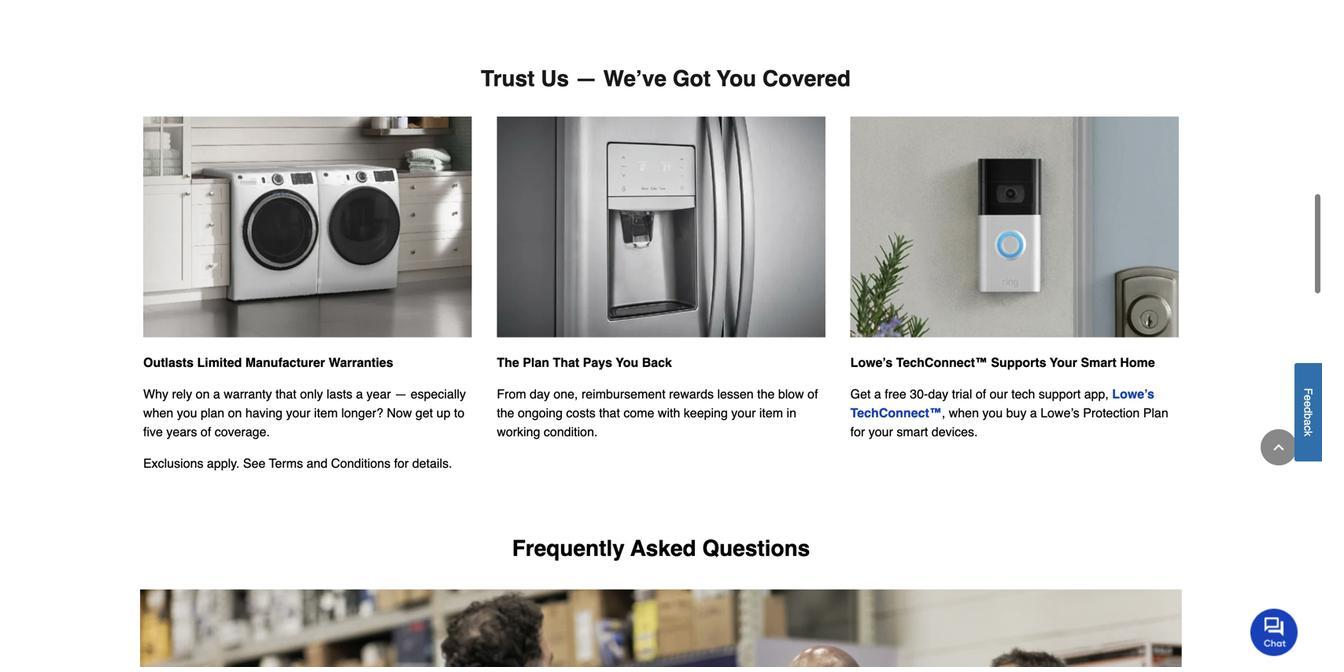 Task type: vqa. For each thing, say whether or not it's contained in the screenshot.
Compare button
no



Task type: describe. For each thing, give the bounding box(es) containing it.
come
[[624, 405, 655, 420]]

up
[[437, 405, 451, 420]]

2 e from the top
[[1303, 401, 1316, 407]]

manufacturer
[[246, 355, 325, 370]]

years
[[166, 424, 197, 439]]

item inside why rely on a warranty that only lasts a year — especially when you plan on having your item longer? now get up to five years of coverage.
[[314, 405, 338, 420]]

1 vertical spatial for
[[394, 456, 409, 470]]

devices.
[[932, 424, 978, 439]]

for inside , when you buy a lowe's protection plan for your smart devices.
[[851, 424, 866, 439]]

in
[[787, 405, 797, 420]]

30-
[[911, 386, 929, 401]]

why rely on a warranty that only lasts a year — especially when you plan on having your item longer? now get up to five years of coverage.
[[143, 386, 466, 439]]

especially
[[411, 386, 466, 401]]

warranties
[[329, 355, 394, 370]]

lowe's for lowe's techconnect™
[[1113, 386, 1155, 401]]

a right get
[[875, 386, 882, 401]]

scroll to top element
[[1262, 429, 1298, 465]]

f
[[1303, 388, 1316, 395]]

— inside why rely on a warranty that only lasts a year — especially when you plan on having your item longer? now get up to five years of coverage.
[[395, 386, 407, 401]]

lowe's inside , when you buy a lowe's protection plan for your smart devices.
[[1041, 405, 1080, 420]]

asked
[[631, 536, 697, 561]]

blow
[[779, 386, 805, 401]]

1 vertical spatial you
[[616, 355, 639, 370]]

exclusions apply. see terms and conditions for details.
[[143, 456, 452, 470]]

c
[[1303, 426, 1316, 431]]

outlasts
[[143, 355, 194, 370]]

a customer talking with two lowe's associates in red vests in a lowe's store. image
[[140, 589, 1183, 667]]

1 vertical spatial on
[[228, 405, 242, 420]]

now
[[387, 405, 412, 420]]

0 vertical spatial plan
[[523, 355, 550, 370]]

protection
[[1084, 405, 1140, 420]]

apply.
[[207, 456, 240, 470]]

us
[[541, 66, 569, 91]]

k
[[1303, 431, 1316, 437]]

d
[[1303, 407, 1316, 413]]

a french door refrigerator with a water and ice dispenser. image
[[497, 116, 826, 337]]

reimbursement
[[582, 386, 666, 401]]

,
[[942, 405, 946, 420]]

of inside the from day one, reimbursement rewards lessen the blow of the ongoing costs that come with keeping your item in working condition.
[[808, 386, 819, 401]]

our
[[990, 386, 1009, 401]]

we've
[[604, 66, 667, 91]]

app,
[[1085, 386, 1109, 401]]

the
[[497, 355, 520, 370]]

got
[[673, 66, 711, 91]]

smart
[[897, 424, 929, 439]]

b
[[1303, 413, 1316, 419]]

plan inside , when you buy a lowe's protection plan for your smart devices.
[[1144, 405, 1169, 420]]

free
[[885, 386, 907, 401]]

techconnect™ for lowe's techconnect™ supports your smart home
[[897, 355, 988, 370]]

questions
[[703, 536, 811, 561]]

your inside , when you buy a lowe's protection plan for your smart devices.
[[869, 424, 894, 439]]

see
[[243, 456, 266, 470]]

longer?
[[342, 405, 384, 420]]

lowe's techconnect™ supports your smart home
[[851, 355, 1156, 370]]

0 vertical spatial on
[[196, 386, 210, 401]]

covered
[[763, 66, 851, 91]]

coverage.
[[215, 424, 270, 439]]

outlasts limited manufacturer warranties
[[143, 355, 394, 370]]

one,
[[554, 386, 578, 401]]

why
[[143, 386, 169, 401]]

1 e from the top
[[1303, 395, 1316, 401]]

lessen
[[718, 386, 754, 401]]

smart
[[1082, 355, 1117, 370]]

trust
[[481, 66, 535, 91]]

when inside , when you buy a lowe's protection plan for your smart devices.
[[949, 405, 980, 420]]

conditions
[[331, 456, 391, 470]]

condition.
[[544, 424, 598, 439]]

your inside the from day one, reimbursement rewards lessen the blow of the ongoing costs that come with keeping your item in working condition.
[[732, 405, 756, 420]]

0 vertical spatial you
[[717, 66, 757, 91]]

only
[[300, 386, 323, 401]]

that
[[553, 355, 580, 370]]

you inside why rely on a warranty that only lasts a year — especially when you plan on having your item longer? now get up to five years of coverage.
[[177, 405, 197, 420]]

rewards
[[669, 386, 714, 401]]



Task type: locate. For each thing, give the bounding box(es) containing it.
lowe's up get
[[851, 355, 893, 370]]

0 vertical spatial lowe's
[[851, 355, 893, 370]]

0 vertical spatial the
[[758, 386, 775, 401]]

a up plan
[[213, 386, 220, 401]]

lowe's inside lowe's techconnect™
[[1113, 386, 1155, 401]]

support
[[1039, 386, 1081, 401]]

1 horizontal spatial item
[[760, 405, 784, 420]]

2 item from the left
[[760, 405, 784, 420]]

with
[[658, 405, 681, 420]]

when down trial
[[949, 405, 980, 420]]

that inside the from day one, reimbursement rewards lessen the blow of the ongoing costs that come with keeping your item in working condition.
[[599, 405, 620, 420]]

when
[[143, 405, 173, 420], [949, 405, 980, 420]]

0 horizontal spatial of
[[201, 424, 211, 439]]

item inside the from day one, reimbursement rewards lessen the blow of the ongoing costs that come with keeping your item in working condition.
[[760, 405, 784, 420]]

that inside why rely on a warranty that only lasts a year — especially when you plan on having your item longer? now get up to five years of coverage.
[[276, 386, 297, 401]]

0 horizontal spatial you
[[616, 355, 639, 370]]

tech
[[1012, 386, 1036, 401]]

a ring video doorbell installed beside a blue front door. image
[[851, 116, 1180, 337]]

2 when from the left
[[949, 405, 980, 420]]

your down only
[[286, 405, 311, 420]]

2 vertical spatial lowe's
[[1041, 405, 1080, 420]]

your inside why rely on a warranty that only lasts a year — especially when you plan on having your item longer? now get up to five years of coverage.
[[286, 405, 311, 420]]

plan
[[523, 355, 550, 370], [1144, 405, 1169, 420]]

a
[[213, 386, 220, 401], [356, 386, 363, 401], [875, 386, 882, 401], [1031, 405, 1038, 420], [1303, 419, 1316, 426]]

item
[[314, 405, 338, 420], [760, 405, 784, 420]]

the left "blow"
[[758, 386, 775, 401]]

item left in
[[760, 405, 784, 420]]

day
[[530, 386, 550, 401], [929, 386, 949, 401]]

1 vertical spatial plan
[[1144, 405, 1169, 420]]

0 horizontal spatial on
[[196, 386, 210, 401]]

buy
[[1007, 405, 1027, 420]]

you right got
[[717, 66, 757, 91]]

trial
[[953, 386, 973, 401]]

1 horizontal spatial plan
[[1144, 405, 1169, 420]]

for left details.
[[394, 456, 409, 470]]

a right buy
[[1031, 405, 1038, 420]]

trust us — we've got you covered
[[481, 66, 851, 91]]

terms
[[269, 456, 303, 470]]

plan right protection
[[1144, 405, 1169, 420]]

e up d on the bottom right of the page
[[1303, 395, 1316, 401]]

home
[[1121, 355, 1156, 370]]

1 horizontal spatial the
[[758, 386, 775, 401]]

1 vertical spatial that
[[599, 405, 620, 420]]

0 horizontal spatial when
[[143, 405, 173, 420]]

day up ,
[[929, 386, 949, 401]]

chevron up image
[[1272, 439, 1288, 455]]

you
[[177, 405, 197, 420], [983, 405, 1003, 420]]

on
[[196, 386, 210, 401], [228, 405, 242, 420]]

that down reimbursement
[[599, 405, 620, 420]]

lasts
[[327, 386, 353, 401]]

0 horizontal spatial the
[[497, 405, 515, 420]]

techconnect™ up trial
[[897, 355, 988, 370]]

0 horizontal spatial plan
[[523, 355, 550, 370]]

of inside why rely on a warranty that only lasts a year — especially when you plan on having your item longer? now get up to five years of coverage.
[[201, 424, 211, 439]]

0 horizontal spatial lowe's
[[851, 355, 893, 370]]

lowe's down support
[[1041, 405, 1080, 420]]

of left the our
[[976, 386, 987, 401]]

lowe's techconnect™ link
[[851, 386, 1155, 420]]

—
[[576, 66, 598, 91], [395, 386, 407, 401]]

of down plan
[[201, 424, 211, 439]]

ongoing
[[518, 405, 563, 420]]

your down lessen
[[732, 405, 756, 420]]

day up ongoing
[[530, 386, 550, 401]]

1 horizontal spatial when
[[949, 405, 980, 420]]

0 vertical spatial that
[[276, 386, 297, 401]]

from
[[497, 386, 527, 401]]

e up b
[[1303, 401, 1316, 407]]

get a free 30-day trial of our tech support app,
[[851, 386, 1113, 401]]

1 horizontal spatial —
[[576, 66, 598, 91]]

techconnect™ for lowe's techconnect™
[[851, 405, 942, 420]]

1 horizontal spatial on
[[228, 405, 242, 420]]

when down why
[[143, 405, 173, 420]]

you inside , when you buy a lowe's protection plan for your smart devices.
[[983, 405, 1003, 420]]

— up now
[[395, 386, 407, 401]]

f e e d b a c k
[[1303, 388, 1316, 437]]

item down the lasts
[[314, 405, 338, 420]]

2 day from the left
[[929, 386, 949, 401]]

a up k on the right
[[1303, 419, 1316, 426]]

1 horizontal spatial that
[[599, 405, 620, 420]]

a up 'longer?'
[[356, 386, 363, 401]]

working
[[497, 424, 541, 439]]

limited
[[197, 355, 242, 370]]

warranty
[[224, 386, 272, 401]]

1 vertical spatial —
[[395, 386, 407, 401]]

back
[[642, 355, 672, 370]]

rely
[[172, 386, 192, 401]]

costs
[[567, 405, 596, 420]]

that
[[276, 386, 297, 401], [599, 405, 620, 420]]

lowe's
[[851, 355, 893, 370], [1113, 386, 1155, 401], [1041, 405, 1080, 420]]

0 horizontal spatial item
[[314, 405, 338, 420]]

your
[[286, 405, 311, 420], [732, 405, 756, 420], [869, 424, 894, 439]]

1 you from the left
[[177, 405, 197, 420]]

plan
[[201, 405, 225, 420]]

2 you from the left
[[983, 405, 1003, 420]]

the
[[758, 386, 775, 401], [497, 405, 515, 420]]

1 vertical spatial techconnect™
[[851, 405, 942, 420]]

2 horizontal spatial lowe's
[[1113, 386, 1155, 401]]

a inside button
[[1303, 419, 1316, 426]]

exclusions
[[143, 456, 204, 470]]

techconnect™ down free at the right bottom
[[851, 405, 942, 420]]

frequently asked questions
[[512, 536, 811, 561]]

0 vertical spatial techconnect™
[[897, 355, 988, 370]]

1 horizontal spatial you
[[983, 405, 1003, 420]]

f e e d b a c k button
[[1295, 363, 1323, 462]]

the plan that pays you back
[[497, 355, 672, 370]]

1 horizontal spatial lowe's
[[1041, 405, 1080, 420]]

from day one, reimbursement rewards lessen the blow of the ongoing costs that come with keeping your item in working condition.
[[497, 386, 819, 439]]

on right 'rely'
[[196, 386, 210, 401]]

2 horizontal spatial your
[[869, 424, 894, 439]]

get
[[416, 405, 433, 420]]

1 horizontal spatial your
[[732, 405, 756, 420]]

0 horizontal spatial —
[[395, 386, 407, 401]]

when inside why rely on a warranty that only lasts a year — especially when you plan on having your item longer? now get up to five years of coverage.
[[143, 405, 173, 420]]

e
[[1303, 395, 1316, 401], [1303, 401, 1316, 407]]

1 horizontal spatial for
[[851, 424, 866, 439]]

lowe's up protection
[[1113, 386, 1155, 401]]

having
[[246, 405, 283, 420]]

frequently
[[512, 536, 625, 561]]

1 item from the left
[[314, 405, 338, 420]]

, when you buy a lowe's protection plan for your smart devices.
[[851, 405, 1169, 439]]

plan right the
[[523, 355, 550, 370]]

keeping
[[684, 405, 728, 420]]

the down the from at the bottom left of page
[[497, 405, 515, 420]]

1 day from the left
[[530, 386, 550, 401]]

your left smart on the right of page
[[869, 424, 894, 439]]

details.
[[413, 456, 452, 470]]

to
[[454, 405, 465, 420]]

day inside the from day one, reimbursement rewards lessen the blow of the ongoing costs that come with keeping your item in working condition.
[[530, 386, 550, 401]]

lowe's for lowe's techconnect™ supports your smart home
[[851, 355, 893, 370]]

your
[[1050, 355, 1078, 370]]

— right 'us'
[[576, 66, 598, 91]]

0 vertical spatial —
[[576, 66, 598, 91]]

1 vertical spatial the
[[497, 405, 515, 420]]

0 horizontal spatial that
[[276, 386, 297, 401]]

you right the pays
[[616, 355, 639, 370]]

0 horizontal spatial day
[[530, 386, 550, 401]]

pays
[[583, 355, 613, 370]]

supports
[[992, 355, 1047, 370]]

you down the our
[[983, 405, 1003, 420]]

of right "blow"
[[808, 386, 819, 401]]

techconnect™ inside lowe's techconnect™
[[851, 405, 942, 420]]

get
[[851, 386, 871, 401]]

a inside , when you buy a lowe's protection plan for your smart devices.
[[1031, 405, 1038, 420]]

0 horizontal spatial your
[[286, 405, 311, 420]]

1 horizontal spatial day
[[929, 386, 949, 401]]

1 horizontal spatial you
[[717, 66, 757, 91]]

year
[[367, 386, 391, 401]]

1 when from the left
[[143, 405, 173, 420]]

0 horizontal spatial for
[[394, 456, 409, 470]]

on up coverage.
[[228, 405, 242, 420]]

0 vertical spatial for
[[851, 424, 866, 439]]

chat invite button image
[[1251, 608, 1299, 656]]

lowe's techconnect™
[[851, 386, 1155, 420]]

you
[[717, 66, 757, 91], [616, 355, 639, 370]]

for down get
[[851, 424, 866, 439]]

that left only
[[276, 386, 297, 401]]

you down 'rely'
[[177, 405, 197, 420]]

for
[[851, 424, 866, 439], [394, 456, 409, 470]]

0 horizontal spatial you
[[177, 405, 197, 420]]

and
[[307, 456, 328, 470]]

techconnect™
[[897, 355, 988, 370], [851, 405, 942, 420]]

a laundry room with a white front load washer and dryer pair and white cabinetry. image
[[143, 116, 472, 337]]

1 vertical spatial lowe's
[[1113, 386, 1155, 401]]

2 horizontal spatial of
[[976, 386, 987, 401]]

five
[[143, 424, 163, 439]]

1 horizontal spatial of
[[808, 386, 819, 401]]

of
[[808, 386, 819, 401], [976, 386, 987, 401], [201, 424, 211, 439]]



